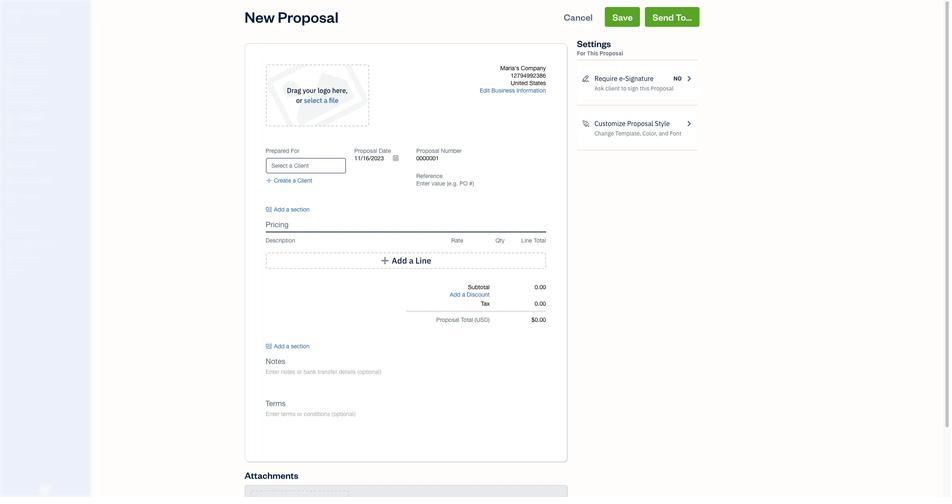 Task type: vqa. For each thing, say whether or not it's contained in the screenshot.
Project Icon
yes



Task type: describe. For each thing, give the bounding box(es) containing it.
style
[[655, 120, 670, 128]]

drag your logo here , or select a file
[[287, 86, 348, 105]]

template,
[[616, 130, 642, 137]]

edit
[[480, 87, 490, 94]]

proposal number
[[417, 148, 462, 154]]

usd
[[477, 317, 489, 324]]

section for 1st add a section dropdown button from the bottom
[[291, 343, 310, 350]]

subtotal add a discount tax
[[450, 284, 490, 307]]

terms
[[266, 400, 286, 408]]

new
[[245, 7, 275, 26]]

$0.00
[[532, 317, 546, 324]]

this
[[588, 50, 599, 57]]

freshbooks image
[[39, 485, 52, 495]]

2 0.00 from the top
[[535, 301, 546, 307]]

settings for this proposal
[[577, 38, 624, 57]]

change
[[595, 130, 615, 137]]

payment image
[[5, 99, 15, 107]]

add inside button
[[392, 256, 407, 266]]

apps image
[[6, 214, 89, 221]]

subtotal
[[468, 284, 490, 291]]

united
[[511, 80, 528, 86]]

1 add a section button from the top
[[266, 206, 334, 214]]

add a line button
[[266, 253, 546, 269]]

chart image
[[5, 178, 15, 186]]

total for proposal
[[461, 317, 474, 324]]

plus image
[[381, 257, 390, 265]]

main element
[[0, 0, 112, 498]]

a inside drag your logo here , or select a file
[[324, 96, 328, 105]]

company for maria's company 12794992386 united states edit business information
[[521, 65, 546, 72]]

team members image
[[6, 228, 89, 234]]

your
[[303, 86, 316, 95]]

money image
[[5, 162, 15, 170]]

add up pricing
[[274, 207, 285, 213]]

description
[[266, 238, 295, 244]]

date
[[379, 148, 391, 154]]

project image
[[5, 130, 15, 139]]

proposal inside settings for this proposal
[[600, 50, 624, 57]]

prepared for
[[266, 148, 300, 154]]

sign
[[628, 85, 639, 92]]

cancel button
[[557, 7, 601, 27]]

require
[[595, 74, 618, 83]]

2 add a section button from the top
[[266, 343, 334, 351]]

settings
[[577, 38, 612, 49]]

items and services image
[[6, 241, 89, 247]]

client image
[[5, 52, 15, 60]]

maria's for maria's company owner
[[7, 7, 28, 16]]

drag
[[287, 86, 301, 95]]

add up notes
[[274, 343, 285, 350]]

color,
[[643, 130, 658, 137]]

total for line
[[534, 238, 546, 244]]

save
[[613, 11, 633, 23]]

newsection image for 1st add a section dropdown button from the top of the page
[[266, 206, 273, 214]]

create a client
[[274, 178, 313, 184]]

1 horizontal spatial line
[[522, 238, 533, 244]]

customize proposal style
[[595, 120, 670, 128]]

prepared
[[266, 148, 289, 154]]

Client text field
[[267, 159, 346, 173]]

add a line
[[392, 256, 432, 266]]

,
[[346, 86, 348, 95]]

newsection image for 1st add a section dropdown button from the bottom
[[266, 343, 273, 351]]

bank connections image
[[6, 254, 89, 261]]

expense image
[[5, 115, 15, 123]]

information
[[517, 87, 546, 94]]

logo
[[318, 86, 331, 95]]

ask
[[595, 85, 605, 92]]

timer image
[[5, 146, 15, 154]]

to...
[[676, 11, 693, 23]]

proposal total ( usd )
[[437, 317, 490, 324]]

invoice image
[[5, 83, 15, 91]]

no
[[674, 75, 682, 82]]

line total
[[522, 238, 546, 244]]

edit business information button
[[480, 87, 546, 94]]

here
[[332, 86, 346, 95]]

save button
[[606, 7, 641, 27]]



Task type: locate. For each thing, give the bounding box(es) containing it.
pencilsquiggly image
[[582, 74, 590, 84]]

1 vertical spatial for
[[291, 148, 300, 154]]

add
[[274, 207, 285, 213], [392, 256, 407, 266], [450, 292, 461, 298], [274, 343, 285, 350]]

pricing
[[266, 221, 289, 229]]

ask client to sign this proposal
[[595, 85, 674, 92]]

add left discount
[[450, 292, 461, 298]]

0 vertical spatial add a section button
[[266, 206, 334, 214]]

)
[[489, 317, 490, 324]]

2 chevronright image from the top
[[686, 119, 693, 129]]

maria's company 12794992386 united states edit business information
[[480, 65, 546, 94]]

signature
[[626, 74, 654, 83]]

reference
[[417, 173, 443, 180]]

this
[[640, 85, 650, 92]]

line right qty
[[522, 238, 533, 244]]

add a discount button
[[450, 291, 490, 299]]

file
[[329, 96, 339, 105]]

0 vertical spatial total
[[534, 238, 546, 244]]

qty
[[496, 238, 505, 244]]

maria's inside maria's company 12794992386 united states edit business information
[[501, 65, 520, 72]]

Reference Number text field
[[417, 180, 475, 187]]

1 vertical spatial chevronright image
[[686, 119, 693, 129]]

business
[[492, 87, 515, 94]]

number
[[441, 148, 462, 154]]

1 0.00 from the top
[[535, 284, 546, 291]]

0 vertical spatial for
[[577, 50, 586, 57]]

create a client button
[[266, 177, 313, 185]]

0 vertical spatial chevronright image
[[686, 74, 693, 84]]

0 vertical spatial newsection image
[[266, 206, 273, 214]]

1 vertical spatial newsection image
[[266, 343, 273, 351]]

cancel
[[564, 11, 593, 23]]

1 vertical spatial add a section button
[[266, 343, 334, 351]]

states
[[530, 80, 546, 86]]

for
[[577, 50, 586, 57], [291, 148, 300, 154]]

proposal
[[278, 7, 339, 26], [600, 50, 624, 57], [651, 85, 674, 92], [628, 120, 654, 128], [355, 148, 378, 154], [417, 148, 440, 154], [437, 317, 460, 324]]

add a section
[[274, 207, 310, 213], [274, 343, 310, 350]]

dashboard image
[[5, 36, 15, 44]]

paintbrush image
[[582, 119, 590, 129]]

Estimate date in MM/DD/YYYY format text field
[[355, 155, 404, 162]]

settings image
[[6, 267, 89, 274]]

1 horizontal spatial company
[[521, 65, 546, 72]]

0 vertical spatial company
[[30, 7, 59, 16]]

12794992386
[[511, 72, 546, 79]]

0 horizontal spatial for
[[291, 148, 300, 154]]

client
[[606, 85, 620, 92]]

chevronright image for customize proposal style
[[686, 119, 693, 129]]

company for maria's company owner
[[30, 7, 59, 16]]

total left (
[[461, 317, 474, 324]]

proposal date
[[355, 148, 391, 154]]

0 horizontal spatial line
[[416, 256, 432, 266]]

add a section up pricing
[[274, 207, 310, 213]]

1 section from the top
[[291, 207, 310, 213]]

1 horizontal spatial total
[[534, 238, 546, 244]]

chevronright image
[[686, 74, 693, 84], [686, 119, 693, 129]]

newsection image up notes
[[266, 343, 273, 351]]

select
[[304, 96, 323, 105]]

1 vertical spatial line
[[416, 256, 432, 266]]

line right plus image
[[416, 256, 432, 266]]

maria's
[[7, 7, 28, 16], [501, 65, 520, 72]]

require e-signature
[[595, 74, 654, 83]]

line
[[522, 238, 533, 244], [416, 256, 432, 266]]

create
[[274, 178, 291, 184]]

chevronright image for no
[[686, 74, 693, 84]]

1 horizontal spatial maria's
[[501, 65, 520, 72]]

0 vertical spatial section
[[291, 207, 310, 213]]

2 section from the top
[[291, 343, 310, 350]]

send to...
[[653, 11, 693, 23]]

plus image
[[266, 177, 273, 185]]

rate
[[452, 238, 464, 244]]

for right prepared
[[291, 148, 300, 154]]

1 vertical spatial company
[[521, 65, 546, 72]]

for left this on the right
[[577, 50, 586, 57]]

client
[[298, 178, 313, 184]]

discount
[[467, 292, 490, 298]]

total right qty
[[534, 238, 546, 244]]

add a section button
[[266, 206, 334, 214], [266, 343, 334, 351]]

newsection image
[[266, 206, 273, 214], [266, 343, 273, 351]]

line inside button
[[416, 256, 432, 266]]

0.00
[[535, 284, 546, 291], [535, 301, 546, 307]]

for for prepared
[[291, 148, 300, 154]]

Enter a Proposal # text field
[[417, 155, 440, 162]]

1 vertical spatial section
[[291, 343, 310, 350]]

tax
[[481, 301, 490, 307]]

0 vertical spatial 0.00
[[535, 284, 546, 291]]

a
[[324, 96, 328, 105], [293, 178, 296, 184], [286, 207, 290, 213], [409, 256, 414, 266], [462, 292, 466, 298], [286, 343, 290, 350]]

0 vertical spatial line
[[522, 238, 533, 244]]

new proposal
[[245, 7, 339, 26]]

1 vertical spatial add a section
[[274, 343, 310, 350]]

change template, color, and font
[[595, 130, 682, 137]]

add a section up notes
[[274, 343, 310, 350]]

1 newsection image from the top
[[266, 206, 273, 214]]

attachments
[[245, 470, 299, 482]]

0 horizontal spatial maria's
[[7, 7, 28, 16]]

newsection image up pricing
[[266, 206, 273, 214]]

chevronright image right no
[[686, 74, 693, 84]]

owner
[[7, 17, 22, 23]]

maria's company owner
[[7, 7, 59, 23]]

a inside subtotal add a discount tax
[[462, 292, 466, 298]]

1 vertical spatial 0.00
[[535, 301, 546, 307]]

send to... button
[[646, 7, 700, 27]]

company
[[30, 7, 59, 16], [521, 65, 546, 72]]

customize
[[595, 120, 626, 128]]

1 add a section from the top
[[274, 207, 310, 213]]

maria's up owner
[[7, 7, 28, 16]]

font
[[670, 130, 682, 137]]

1 horizontal spatial for
[[577, 50, 586, 57]]

maria's for maria's company 12794992386 united states edit business information
[[501, 65, 520, 72]]

company inside maria's company 12794992386 united states edit business information
[[521, 65, 546, 72]]

maria's inside maria's company owner
[[7, 7, 28, 16]]

or
[[296, 96, 303, 105]]

chevronright image right style in the top right of the page
[[686, 119, 693, 129]]

1 vertical spatial maria's
[[501, 65, 520, 72]]

e-
[[620, 74, 626, 83]]

add a section button up notes
[[266, 343, 334, 351]]

total
[[534, 238, 546, 244], [461, 317, 474, 324]]

section
[[291, 207, 310, 213], [291, 343, 310, 350]]

2 add a section from the top
[[274, 343, 310, 350]]

estimate image
[[5, 67, 15, 76]]

(
[[475, 317, 477, 324]]

for for settings
[[577, 50, 586, 57]]

0 horizontal spatial total
[[461, 317, 474, 324]]

0 horizontal spatial company
[[30, 7, 59, 16]]

2 newsection image from the top
[[266, 343, 273, 351]]

to
[[622, 85, 627, 92]]

0 vertical spatial maria's
[[7, 7, 28, 16]]

1 chevronright image from the top
[[686, 74, 693, 84]]

maria's up united
[[501, 65, 520, 72]]

section for 1st add a section dropdown button from the top of the page
[[291, 207, 310, 213]]

add a section button up pricing
[[266, 206, 334, 214]]

add right plus image
[[392, 256, 407, 266]]

for inside settings for this proposal
[[577, 50, 586, 57]]

0 vertical spatial add a section
[[274, 207, 310, 213]]

send
[[653, 11, 674, 23]]

report image
[[5, 193, 15, 202]]

and
[[659, 130, 669, 137]]

1 vertical spatial total
[[461, 317, 474, 324]]

add inside subtotal add a discount tax
[[450, 292, 461, 298]]

company inside maria's company owner
[[30, 7, 59, 16]]

notes
[[266, 358, 286, 366]]



